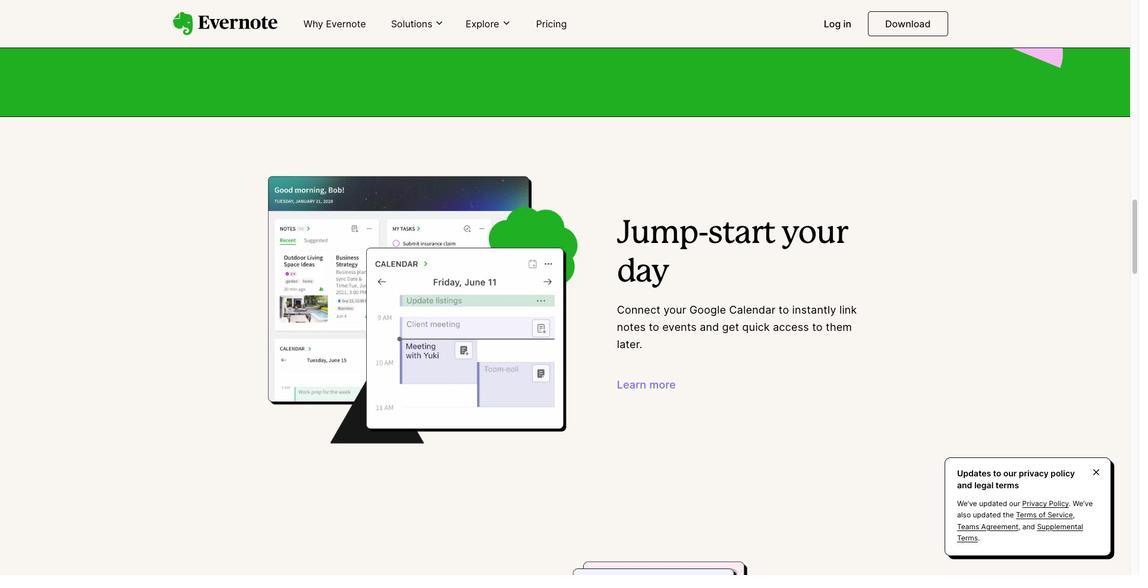 Task type: vqa. For each thing, say whether or not it's contained in the screenshot.
self organization link
no



Task type: describe. For each thing, give the bounding box(es) containing it.
why evernote
[[304, 18, 366, 30]]

to right notes
[[649, 321, 660, 334]]

solutions
[[391, 18, 433, 30]]

policy
[[1051, 469, 1076, 479]]

privacy
[[1023, 500, 1048, 509]]

download
[[886, 18, 931, 30]]

evernote logo image
[[173, 12, 278, 36]]

terms inside terms of service , teams agreement , and
[[1017, 511, 1037, 520]]

explore
[[466, 18, 500, 30]]

log in
[[824, 18, 852, 30]]

and inside the updates to our privacy policy and legal terms
[[958, 480, 973, 491]]

learn
[[617, 379, 647, 392]]

calendar-widget screen image
[[261, 165, 596, 445]]

log in link
[[817, 13, 859, 36]]

later.
[[617, 338, 643, 351]]

to inside the updates to our privacy policy and legal terms
[[994, 469, 1002, 479]]

we've inside . we've also updated the
[[1074, 500, 1094, 509]]

pricing link
[[529, 13, 574, 36]]

start
[[708, 220, 776, 249]]

instantly
[[793, 304, 837, 316]]

1 horizontal spatial ,
[[1074, 511, 1076, 520]]

and inside terms of service , teams agreement , and
[[1023, 523, 1036, 532]]

explore button
[[462, 17, 515, 30]]

updates
[[958, 469, 992, 479]]

. we've also updated the
[[958, 500, 1094, 520]]

1 we've from the left
[[958, 500, 978, 509]]

service
[[1048, 511, 1074, 520]]

terms of service link
[[1017, 511, 1074, 520]]

legal
[[975, 480, 994, 491]]

jump-
[[617, 220, 708, 249]]

why evernote link
[[297, 13, 373, 36]]

learn more link
[[617, 377, 676, 395]]

day
[[617, 258, 669, 288]]

agreement
[[982, 523, 1019, 532]]

quick
[[743, 321, 770, 334]]

updates to our privacy policy and legal terms
[[958, 469, 1076, 491]]

events
[[663, 321, 697, 334]]

and inside connect your google calendar to instantly link notes to events and get quick access to them later.
[[700, 321, 720, 334]]

. for .
[[979, 534, 981, 543]]

privacy
[[1020, 469, 1049, 479]]

access
[[774, 321, 810, 334]]

scratch-pad screen image
[[535, 541, 870, 576]]

terms inside supplemental terms
[[958, 534, 979, 543]]

your inside jump-start your day
[[782, 220, 848, 249]]



Task type: locate. For each thing, give the bounding box(es) containing it.
why
[[304, 18, 323, 30]]

and down . we've also updated the
[[1023, 523, 1036, 532]]

your
[[782, 220, 848, 249], [664, 304, 687, 316]]

terms
[[996, 480, 1020, 491]]

1 horizontal spatial and
[[958, 480, 973, 491]]

solutions button
[[388, 17, 448, 30]]

teams agreement link
[[958, 523, 1019, 532]]

, down . we've also updated the
[[1019, 523, 1021, 532]]

our up the
[[1010, 500, 1021, 509]]

get
[[723, 321, 740, 334]]

supplemental terms link
[[958, 523, 1084, 543]]

1 vertical spatial terms
[[958, 534, 979, 543]]

we've right policy
[[1074, 500, 1094, 509]]

1 vertical spatial and
[[958, 480, 973, 491]]

updated inside . we've also updated the
[[973, 511, 1002, 520]]

0 vertical spatial .
[[1070, 500, 1072, 509]]

to up access
[[779, 304, 790, 316]]

jump-start your day
[[617, 220, 848, 288]]

log
[[824, 18, 841, 30]]

2 vertical spatial and
[[1023, 523, 1036, 532]]

privacy policy link
[[1023, 500, 1070, 509]]

2 we've from the left
[[1074, 500, 1094, 509]]

pricing
[[536, 18, 567, 30]]

supplemental terms
[[958, 523, 1084, 543]]

0 horizontal spatial ,
[[1019, 523, 1021, 532]]

learn more
[[617, 379, 676, 392]]

0 vertical spatial ,
[[1074, 511, 1076, 520]]

our inside the updates to our privacy policy and legal terms
[[1004, 469, 1018, 479]]

our up 'terms'
[[1004, 469, 1018, 479]]

the
[[1004, 511, 1015, 520]]

more
[[650, 379, 676, 392]]

our
[[1004, 469, 1018, 479], [1010, 500, 1021, 509]]

0 vertical spatial your
[[782, 220, 848, 249]]

1 vertical spatial our
[[1010, 500, 1021, 509]]

we've up also
[[958, 500, 978, 509]]

1 vertical spatial updated
[[973, 511, 1002, 520]]

terms of service , teams agreement , and
[[958, 511, 1076, 532]]

download link
[[869, 11, 949, 36]]

and
[[700, 321, 720, 334], [958, 480, 973, 491], [1023, 523, 1036, 532]]

1 vertical spatial .
[[979, 534, 981, 543]]

and down 'updates'
[[958, 480, 973, 491]]

we've
[[958, 500, 978, 509], [1074, 500, 1094, 509]]

google
[[690, 304, 727, 316]]

also
[[958, 511, 972, 520]]

1 horizontal spatial terms
[[1017, 511, 1037, 520]]

. up service
[[1070, 500, 1072, 509]]

1 horizontal spatial we've
[[1074, 500, 1094, 509]]

0 vertical spatial updated
[[980, 500, 1008, 509]]

our for privacy
[[1004, 469, 1018, 479]]

updated up teams agreement link
[[973, 511, 1002, 520]]

terms
[[1017, 511, 1037, 520], [958, 534, 979, 543]]

0 horizontal spatial terms
[[958, 534, 979, 543]]

. inside . we've also updated the
[[1070, 500, 1072, 509]]

our for privacy
[[1010, 500, 1021, 509]]

calendar
[[730, 304, 776, 316]]

to
[[779, 304, 790, 316], [649, 321, 660, 334], [813, 321, 823, 334], [994, 469, 1002, 479]]

notes
[[617, 321, 646, 334]]

terms down teams
[[958, 534, 979, 543]]

1 horizontal spatial your
[[782, 220, 848, 249]]

.
[[1070, 500, 1072, 509], [979, 534, 981, 543]]

we've updated our privacy policy
[[958, 500, 1070, 509]]

0 horizontal spatial we've
[[958, 500, 978, 509]]

. for . we've also updated the
[[1070, 500, 1072, 509]]

link
[[840, 304, 858, 316]]

updated
[[980, 500, 1008, 509], [973, 511, 1002, 520]]

connect
[[617, 304, 661, 316]]

0 vertical spatial and
[[700, 321, 720, 334]]

1 horizontal spatial .
[[1070, 500, 1072, 509]]

updated up the
[[980, 500, 1008, 509]]

0 vertical spatial terms
[[1017, 511, 1037, 520]]

them
[[826, 321, 853, 334]]

,
[[1074, 511, 1076, 520], [1019, 523, 1021, 532]]

supplemental
[[1038, 523, 1084, 532]]

0 horizontal spatial .
[[979, 534, 981, 543]]

terms down the 'privacy'
[[1017, 511, 1037, 520]]

in
[[844, 18, 852, 30]]

0 horizontal spatial and
[[700, 321, 720, 334]]

. down teams agreement link
[[979, 534, 981, 543]]

, up 'supplemental'
[[1074, 511, 1076, 520]]

0 vertical spatial our
[[1004, 469, 1018, 479]]

connect your google calendar to instantly link notes to events and get quick access to them later.
[[617, 304, 858, 351]]

1 vertical spatial your
[[664, 304, 687, 316]]

to up 'terms'
[[994, 469, 1002, 479]]

1 vertical spatial ,
[[1019, 523, 1021, 532]]

and down google
[[700, 321, 720, 334]]

teams
[[958, 523, 980, 532]]

policy
[[1050, 500, 1070, 509]]

of
[[1039, 511, 1046, 520]]

your inside connect your google calendar to instantly link notes to events and get quick access to them later.
[[664, 304, 687, 316]]

to down instantly
[[813, 321, 823, 334]]

2 horizontal spatial and
[[1023, 523, 1036, 532]]

0 horizontal spatial your
[[664, 304, 687, 316]]

evernote
[[326, 18, 366, 30]]



